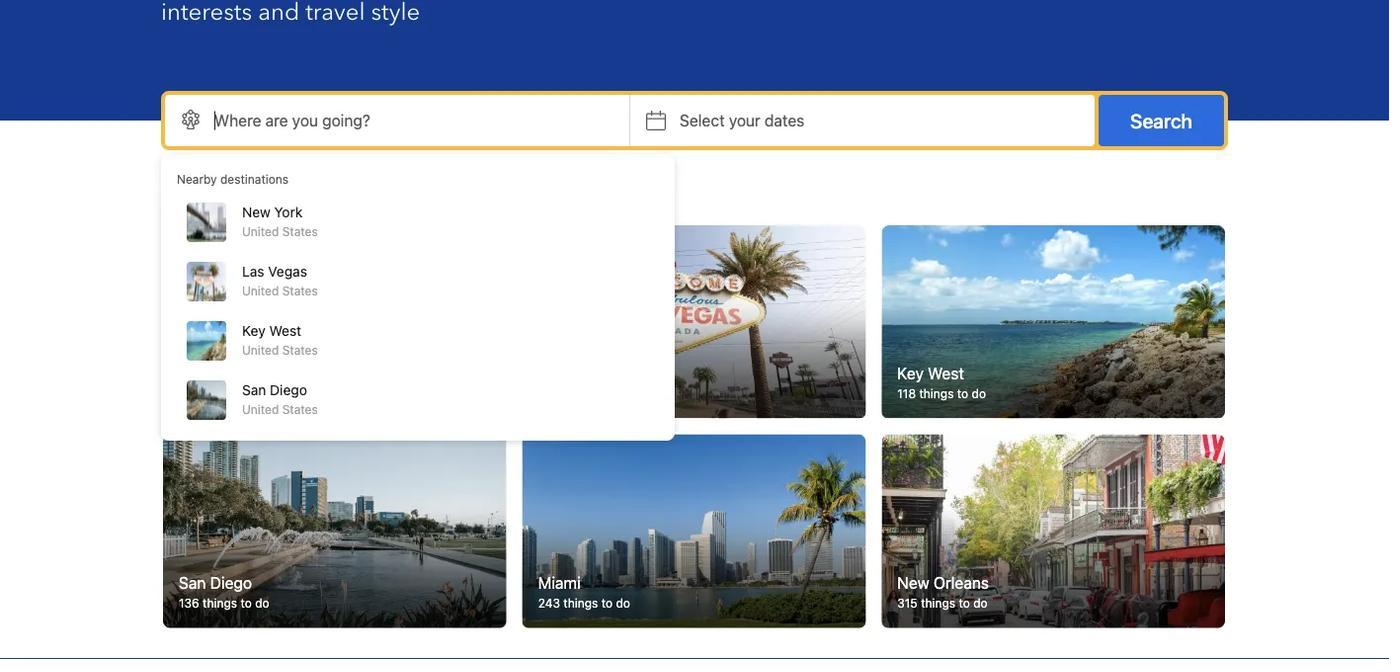 Task type: describe. For each thing, give the bounding box(es) containing it.
to for new orleans
[[959, 596, 971, 610]]

new york united states
[[242, 204, 318, 238]]

1208
[[179, 387, 207, 401]]

new for new orleans 315 things to do
[[898, 573, 930, 592]]

do for key west
[[972, 387, 987, 401]]

united for new
[[242, 224, 279, 238]]

nearby destinations up las
[[163, 182, 356, 209]]

san diego image
[[163, 435, 507, 628]]

san for san diego united states
[[242, 382, 266, 398]]

do for san diego
[[255, 596, 270, 610]]

your
[[729, 111, 761, 130]]

miami image
[[523, 435, 866, 628]]

do inside miami 243 things to do
[[616, 596, 631, 610]]

things for new york
[[210, 387, 245, 401]]

dates
[[765, 111, 805, 130]]

118
[[898, 387, 916, 401]]

destinations up vegas
[[239, 182, 356, 209]]

to inside miami 243 things to do
[[602, 596, 613, 610]]

san diego 136 things to do
[[179, 573, 270, 610]]

san diego united states
[[242, 382, 318, 416]]

miami
[[538, 573, 581, 592]]

new orleans image
[[882, 435, 1226, 628]]

united for las
[[242, 284, 279, 298]]

vegas
[[268, 263, 307, 280]]

key west image
[[882, 225, 1226, 419]]

to for san diego
[[241, 596, 252, 610]]

new york image
[[163, 225, 507, 419]]

things for key west
[[920, 387, 954, 401]]

nearby destinations up new york united states
[[177, 172, 289, 186]]

united for key
[[242, 343, 279, 357]]

diego for san diego united states
[[270, 382, 307, 398]]



Task type: vqa. For each thing, say whether or not it's contained in the screenshot.
United
yes



Task type: locate. For each thing, give the bounding box(es) containing it.
new inside new york 1208 things to do
[[179, 364, 211, 383]]

san
[[242, 382, 266, 398], [179, 573, 206, 592]]

nearby destinations
[[177, 172, 289, 186], [163, 182, 356, 209]]

york for new york 1208 things to do
[[215, 364, 247, 383]]

york down key west united states
[[215, 364, 247, 383]]

things for san diego
[[203, 596, 237, 610]]

to inside san diego 136 things to do
[[241, 596, 252, 610]]

Where are you going? search field
[[165, 95, 630, 146]]

states inside new york united states
[[282, 224, 318, 238]]

to inside new york 1208 things to do
[[248, 387, 259, 401]]

west inside key west united states
[[269, 323, 302, 339]]

san up 136
[[179, 573, 206, 592]]

0 vertical spatial san
[[242, 382, 266, 398]]

new up 1208
[[179, 364, 211, 383]]

1 horizontal spatial west
[[928, 364, 965, 383]]

things inside key west 118 things to do
[[920, 387, 954, 401]]

united inside key west united states
[[242, 343, 279, 357]]

york inside new york united states
[[274, 204, 303, 220]]

3 states from the top
[[282, 343, 318, 357]]

1 vertical spatial diego
[[210, 573, 252, 592]]

san down key west united states
[[242, 382, 266, 398]]

key west united states
[[242, 323, 318, 357]]

0 vertical spatial key
[[242, 323, 266, 339]]

united up las
[[242, 224, 279, 238]]

to down key west united states
[[248, 387, 259, 401]]

things right the 315
[[921, 596, 956, 610]]

things
[[210, 387, 245, 401], [920, 387, 954, 401], [203, 596, 237, 610], [564, 596, 598, 610], [921, 596, 956, 610]]

key down the las vegas united states
[[242, 323, 266, 339]]

key up 118
[[898, 364, 924, 383]]

0 vertical spatial new
[[242, 204, 271, 220]]

key inside key west united states
[[242, 323, 266, 339]]

things inside new york 1208 things to do
[[210, 387, 245, 401]]

states for new york
[[282, 224, 318, 238]]

las vegas image
[[523, 225, 866, 419]]

states inside san diego united states
[[282, 402, 318, 416]]

to right 136
[[241, 596, 252, 610]]

new for new york united states
[[242, 204, 271, 220]]

0 vertical spatial york
[[274, 204, 303, 220]]

0 horizontal spatial san
[[179, 573, 206, 592]]

states for las vegas
[[282, 284, 318, 298]]

states for key west
[[282, 343, 318, 357]]

0 vertical spatial diego
[[270, 382, 307, 398]]

key west 118 things to do
[[898, 364, 987, 401]]

do right 136
[[255, 596, 270, 610]]

miami 243 things to do
[[538, 573, 631, 610]]

0 horizontal spatial key
[[242, 323, 266, 339]]

4 states from the top
[[282, 402, 318, 416]]

do right 118
[[972, 387, 987, 401]]

united down las
[[242, 284, 279, 298]]

to inside key west 118 things to do
[[958, 387, 969, 401]]

0 vertical spatial west
[[269, 323, 302, 339]]

search
[[1131, 109, 1193, 132]]

1 horizontal spatial new
[[242, 204, 271, 220]]

key
[[242, 323, 266, 339], [898, 364, 924, 383]]

united inside san diego united states
[[242, 402, 279, 416]]

diego for san diego 136 things to do
[[210, 573, 252, 592]]

315
[[898, 596, 918, 610]]

new for new york 1208 things to do
[[179, 364, 211, 383]]

states down vegas
[[282, 284, 318, 298]]

1 horizontal spatial key
[[898, 364, 924, 383]]

key inside key west 118 things to do
[[898, 364, 924, 383]]

search button
[[1099, 95, 1225, 146]]

1 vertical spatial york
[[215, 364, 247, 383]]

diego inside san diego united states
[[270, 382, 307, 398]]

do inside new orleans 315 things to do
[[974, 596, 988, 610]]

do down key west united states
[[262, 387, 277, 401]]

2 states from the top
[[282, 284, 318, 298]]

things inside miami 243 things to do
[[564, 596, 598, 610]]

do down orleans
[[974, 596, 988, 610]]

1 united from the top
[[242, 224, 279, 238]]

states inside the las vegas united states
[[282, 284, 318, 298]]

diego inside san diego 136 things to do
[[210, 573, 252, 592]]

do for new york
[[262, 387, 277, 401]]

destinations
[[220, 172, 289, 186], [239, 182, 356, 209]]

things right 136
[[203, 596, 237, 610]]

united inside new york united states
[[242, 224, 279, 238]]

states for san diego
[[282, 402, 318, 416]]

new inside new orleans 315 things to do
[[898, 573, 930, 592]]

key for key west united states
[[242, 323, 266, 339]]

york for new york united states
[[274, 204, 303, 220]]

do right 243
[[616, 596, 631, 610]]

1 horizontal spatial diego
[[270, 382, 307, 398]]

1 states from the top
[[282, 224, 318, 238]]

york up vegas
[[274, 204, 303, 220]]

do inside key west 118 things to do
[[972, 387, 987, 401]]

to inside new orleans 315 things to do
[[959, 596, 971, 610]]

united inside the las vegas united states
[[242, 284, 279, 298]]

new up the 315
[[898, 573, 930, 592]]

states inside key west united states
[[282, 343, 318, 357]]

things inside new orleans 315 things to do
[[921, 596, 956, 610]]

key for key west 118 things to do
[[898, 364, 924, 383]]

things down miami
[[564, 596, 598, 610]]

new york 1208 things to do
[[179, 364, 277, 401]]

things for new orleans
[[921, 596, 956, 610]]

1 vertical spatial new
[[179, 364, 211, 383]]

states up san diego united states
[[282, 343, 318, 357]]

1 horizontal spatial san
[[242, 382, 266, 398]]

do
[[262, 387, 277, 401], [972, 387, 987, 401], [255, 596, 270, 610], [616, 596, 631, 610], [974, 596, 988, 610]]

las vegas united states
[[242, 263, 318, 298]]

destinations up new york united states
[[220, 172, 289, 186]]

things right 118
[[920, 387, 954, 401]]

west inside key west 118 things to do
[[928, 364, 965, 383]]

0 horizontal spatial west
[[269, 323, 302, 339]]

0 horizontal spatial new
[[179, 364, 211, 383]]

west for key west 118 things to do
[[928, 364, 965, 383]]

york
[[274, 204, 303, 220], [215, 364, 247, 383]]

1 vertical spatial key
[[898, 364, 924, 383]]

do inside san diego 136 things to do
[[255, 596, 270, 610]]

new up las
[[242, 204, 271, 220]]

3 united from the top
[[242, 343, 279, 357]]

states
[[282, 224, 318, 238], [282, 284, 318, 298], [282, 343, 318, 357], [282, 402, 318, 416]]

united down new york 1208 things to do on the bottom left
[[242, 402, 279, 416]]

new inside new york united states
[[242, 204, 271, 220]]

san for san diego 136 things to do
[[179, 573, 206, 592]]

united up new york 1208 things to do on the bottom left
[[242, 343, 279, 357]]

orleans
[[934, 573, 989, 592]]

things right 1208
[[210, 387, 245, 401]]

united for san
[[242, 402, 279, 416]]

do inside new york 1208 things to do
[[262, 387, 277, 401]]

things inside san diego 136 things to do
[[203, 596, 237, 610]]

york inside new york 1208 things to do
[[215, 364, 247, 383]]

243
[[538, 596, 560, 610]]

0 horizontal spatial diego
[[210, 573, 252, 592]]

west
[[269, 323, 302, 339], [928, 364, 965, 383]]

to down orleans
[[959, 596, 971, 610]]

2 united from the top
[[242, 284, 279, 298]]

states down key west united states
[[282, 402, 318, 416]]

4 united from the top
[[242, 402, 279, 416]]

west for key west united states
[[269, 323, 302, 339]]

united
[[242, 224, 279, 238], [242, 284, 279, 298], [242, 343, 279, 357], [242, 402, 279, 416]]

to for new york
[[248, 387, 259, 401]]

nearby
[[177, 172, 217, 186], [163, 182, 234, 209]]

san inside san diego united states
[[242, 382, 266, 398]]

states up vegas
[[282, 224, 318, 238]]

2 vertical spatial new
[[898, 573, 930, 592]]

to for key west
[[958, 387, 969, 401]]

las
[[242, 263, 264, 280]]

1 vertical spatial west
[[928, 364, 965, 383]]

to
[[248, 387, 259, 401], [958, 387, 969, 401], [241, 596, 252, 610], [602, 596, 613, 610], [959, 596, 971, 610]]

to right 118
[[958, 387, 969, 401]]

san inside san diego 136 things to do
[[179, 573, 206, 592]]

select
[[680, 111, 725, 130]]

to right 243
[[602, 596, 613, 610]]

new
[[242, 204, 271, 220], [179, 364, 211, 383], [898, 573, 930, 592]]

1 vertical spatial san
[[179, 573, 206, 592]]

0 horizontal spatial york
[[215, 364, 247, 383]]

1 horizontal spatial york
[[274, 204, 303, 220]]

select your dates
[[680, 111, 805, 130]]

136
[[179, 596, 199, 610]]

do for new orleans
[[974, 596, 988, 610]]

2 horizontal spatial new
[[898, 573, 930, 592]]

diego
[[270, 382, 307, 398], [210, 573, 252, 592]]

new orleans 315 things to do
[[898, 573, 989, 610]]



